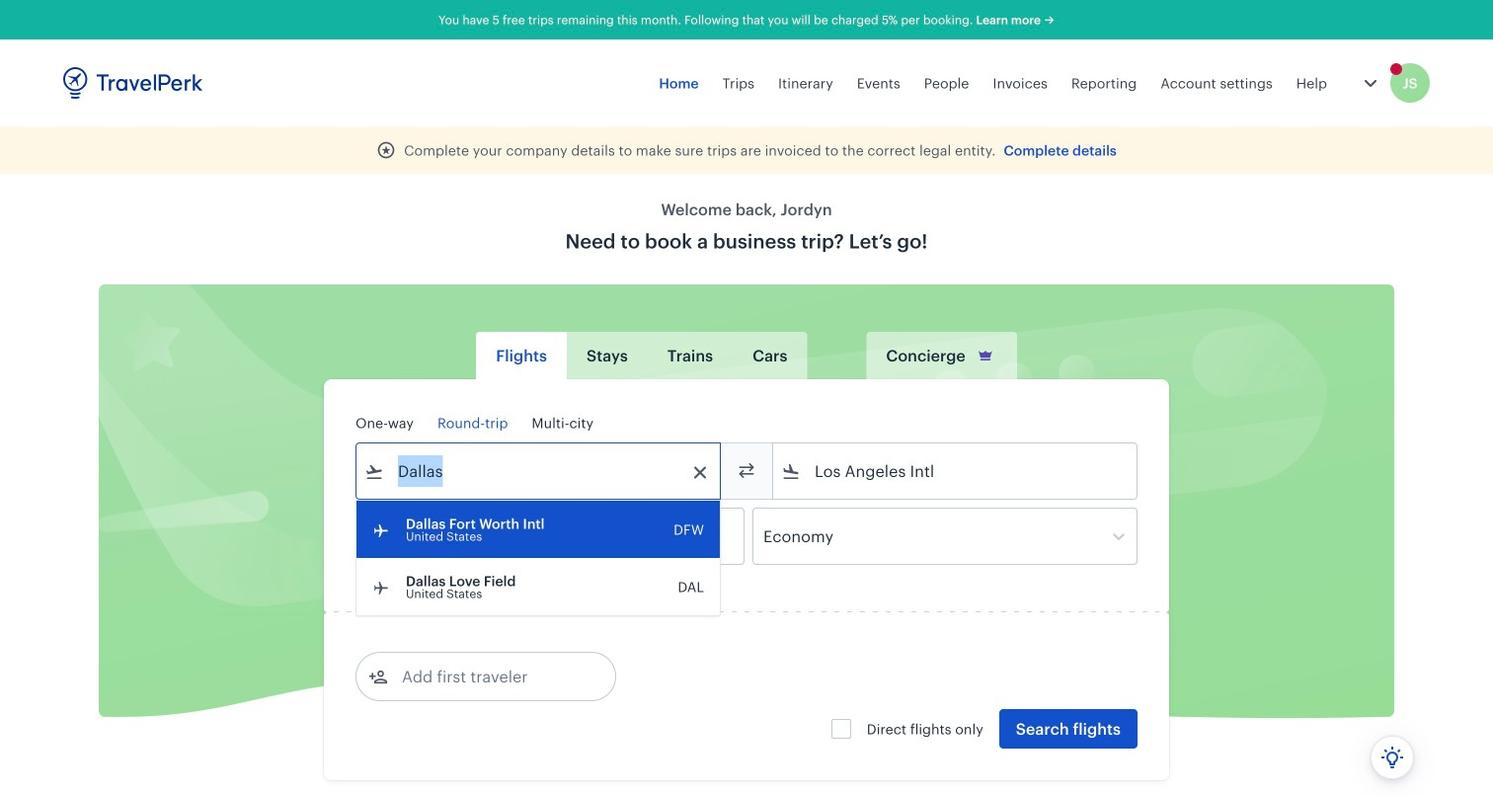 Task type: describe. For each thing, give the bounding box(es) containing it.
Depart text field
[[384, 509, 487, 564]]



Task type: locate. For each thing, give the bounding box(es) containing it.
Add first traveler search field
[[388, 661, 594, 692]]

Return text field
[[502, 509, 604, 564]]

From search field
[[384, 455, 694, 487]]

To search field
[[801, 455, 1111, 487]]



